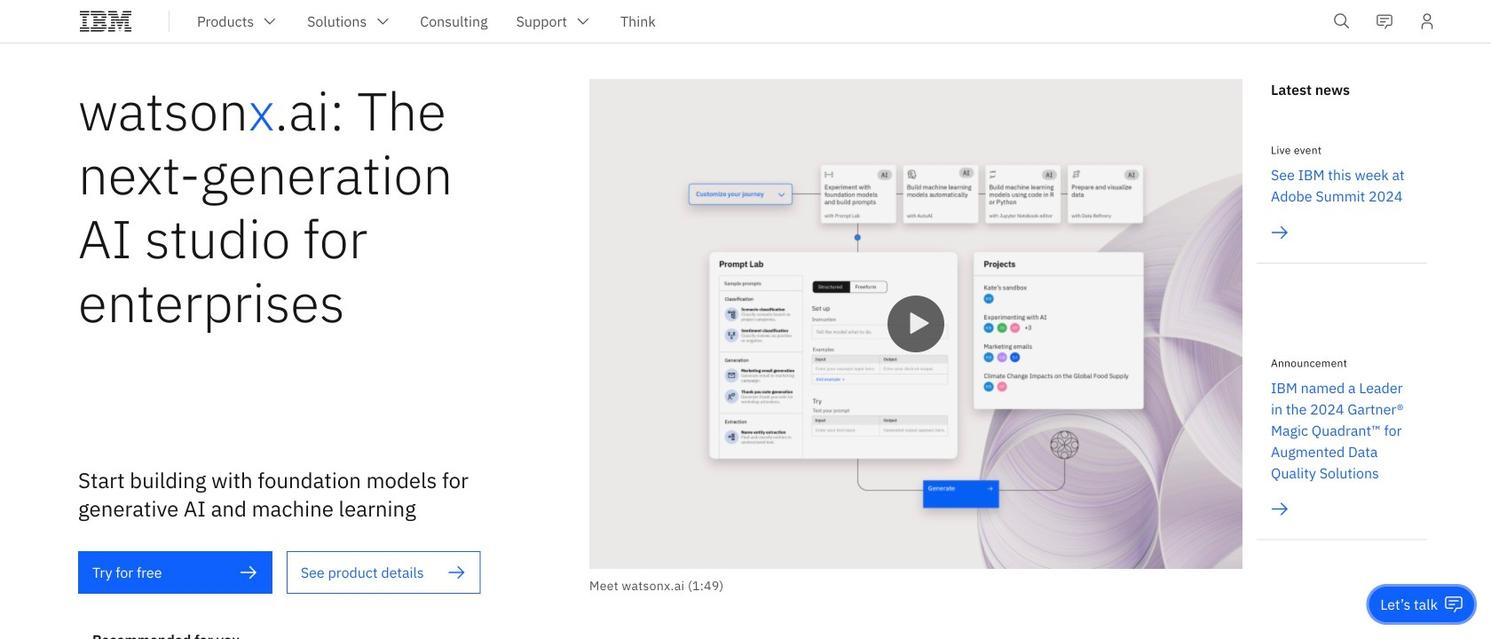 Task type: vqa. For each thing, say whether or not it's contained in the screenshot.
Your Privacy Choices element
no



Task type: locate. For each thing, give the bounding box(es) containing it.
let's talk element
[[1381, 595, 1438, 614]]



